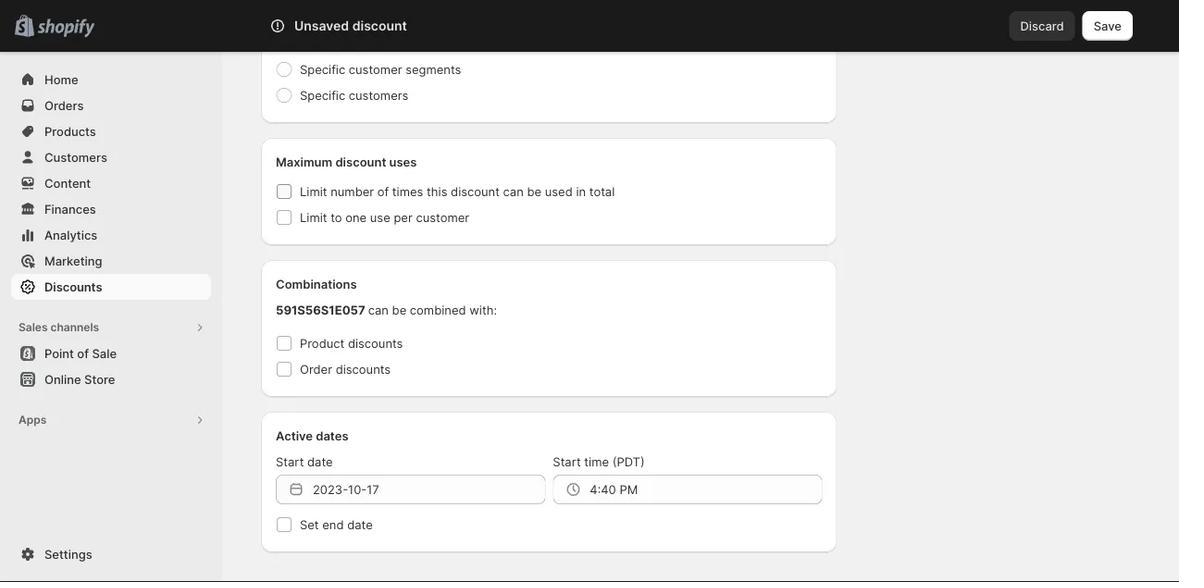 Task type: locate. For each thing, give the bounding box(es) containing it.
0 horizontal spatial customer
[[349, 62, 402, 76]]

0 vertical spatial specific
[[300, 62, 345, 76]]

0 vertical spatial customers
[[317, 36, 377, 50]]

of left sale
[[77, 346, 89, 360]]

0 vertical spatial discount
[[352, 18, 407, 34]]

Start date text field
[[313, 475, 545, 504]]

store
[[84, 372, 115, 386]]

to
[[331, 210, 342, 224]]

apps
[[19, 413, 47, 427]]

segments
[[406, 62, 461, 76]]

be left 'combined'
[[392, 303, 407, 317]]

date down 'active dates'
[[307, 454, 333, 469]]

0 horizontal spatial be
[[392, 303, 407, 317]]

customers
[[317, 36, 377, 50], [349, 88, 408, 102]]

customers
[[44, 150, 107, 164]]

online
[[44, 372, 81, 386]]

discard button
[[1009, 11, 1075, 41]]

be left used
[[527, 184, 542, 199]]

date
[[307, 454, 333, 469], [347, 517, 373, 532]]

discount
[[352, 18, 407, 34], [335, 155, 386, 169], [451, 184, 500, 199]]

limit left to
[[300, 210, 327, 224]]

(pdt)
[[612, 454, 645, 469]]

number
[[331, 184, 374, 199]]

1 vertical spatial discounts
[[336, 362, 391, 376]]

start for start time (pdt)
[[553, 454, 581, 469]]

1 vertical spatial of
[[77, 346, 89, 360]]

apps button
[[11, 407, 211, 433]]

home
[[44, 72, 78, 87]]

search button
[[321, 11, 858, 41]]

1 vertical spatial discount
[[335, 155, 386, 169]]

1 vertical spatial customers
[[349, 88, 408, 102]]

2 limit from the top
[[300, 210, 327, 224]]

0 vertical spatial discounts
[[348, 336, 403, 350]]

orders link
[[11, 93, 211, 118]]

total
[[589, 184, 615, 199]]

settings link
[[11, 541, 211, 567]]

2 specific from the top
[[300, 88, 345, 102]]

591s56s1e057 can be combined with:
[[276, 303, 497, 317]]

1 horizontal spatial of
[[377, 184, 389, 199]]

start for start date
[[276, 454, 304, 469]]

0 vertical spatial limit
[[300, 184, 327, 199]]

uses
[[389, 155, 417, 169]]

content
[[44, 176, 91, 190]]

1 horizontal spatial start
[[553, 454, 581, 469]]

customers link
[[11, 144, 211, 170]]

search
[[351, 19, 391, 33]]

one
[[345, 210, 367, 224]]

point of sale button
[[0, 341, 222, 367]]

discounts
[[348, 336, 403, 350], [336, 362, 391, 376]]

customer up specific customers
[[349, 62, 402, 76]]

customer down this
[[416, 210, 469, 224]]

active
[[276, 429, 313, 443]]

channels
[[50, 321, 99, 334]]

discount for unsaved
[[352, 18, 407, 34]]

product discounts
[[300, 336, 403, 350]]

start time (pdt)
[[553, 454, 645, 469]]

specific
[[300, 62, 345, 76], [300, 88, 345, 102]]

discounts down the 591s56s1e057 can be combined with:
[[348, 336, 403, 350]]

1 start from the left
[[276, 454, 304, 469]]

limit to one use per customer
[[300, 210, 469, 224]]

1 vertical spatial date
[[347, 517, 373, 532]]

date right the end
[[347, 517, 373, 532]]

1 vertical spatial can
[[368, 303, 389, 317]]

customers down specific customer segments
[[349, 88, 408, 102]]

can
[[503, 184, 524, 199], [368, 303, 389, 317]]

start
[[276, 454, 304, 469], [553, 454, 581, 469]]

of left times
[[377, 184, 389, 199]]

customer
[[349, 62, 402, 76], [416, 210, 469, 224]]

0 horizontal spatial of
[[77, 346, 89, 360]]

limit down 'maximum'
[[300, 184, 327, 199]]

can up product discounts
[[368, 303, 389, 317]]

discount up number
[[335, 155, 386, 169]]

1 vertical spatial customer
[[416, 210, 469, 224]]

dates
[[316, 429, 349, 443]]

1 vertical spatial specific
[[300, 88, 345, 102]]

discount right this
[[451, 184, 500, 199]]

products
[[44, 124, 96, 138]]

1 limit from the top
[[300, 184, 327, 199]]

point of sale link
[[11, 341, 211, 367]]

1 horizontal spatial date
[[347, 517, 373, 532]]

online store link
[[11, 367, 211, 392]]

start down active on the bottom of page
[[276, 454, 304, 469]]

1 horizontal spatial can
[[503, 184, 524, 199]]

of
[[377, 184, 389, 199], [77, 346, 89, 360]]

limit
[[300, 184, 327, 199], [300, 210, 327, 224]]

customers for specific customers
[[349, 88, 408, 102]]

2 start from the left
[[553, 454, 581, 469]]

discount up specific customer segments
[[352, 18, 407, 34]]

orders
[[44, 98, 84, 112]]

be
[[527, 184, 542, 199], [392, 303, 407, 317]]

sales channels button
[[11, 315, 211, 341]]

can left used
[[503, 184, 524, 199]]

0 vertical spatial date
[[307, 454, 333, 469]]

0 vertical spatial customer
[[349, 62, 402, 76]]

0 horizontal spatial date
[[307, 454, 333, 469]]

1 vertical spatial limit
[[300, 210, 327, 224]]

0 horizontal spatial start
[[276, 454, 304, 469]]

start left the time
[[553, 454, 581, 469]]

customers down unsaved discount
[[317, 36, 377, 50]]

customers for all customers
[[317, 36, 377, 50]]

discount for maximum
[[335, 155, 386, 169]]

specific for specific customers
[[300, 88, 345, 102]]

discard
[[1020, 19, 1064, 33]]

maximum discount uses
[[276, 155, 417, 169]]

products link
[[11, 118, 211, 144]]

of inside 'point of sale' 'link'
[[77, 346, 89, 360]]

this
[[427, 184, 447, 199]]

1 specific from the top
[[300, 62, 345, 76]]

combinations
[[276, 277, 357, 291]]

0 vertical spatial of
[[377, 184, 389, 199]]

marketing
[[44, 254, 102, 268]]

1 horizontal spatial customer
[[416, 210, 469, 224]]

discounts down product discounts
[[336, 362, 391, 376]]

0 vertical spatial be
[[527, 184, 542, 199]]



Task type: vqa. For each thing, say whether or not it's contained in the screenshot.
1st Tuesday element from left
no



Task type: describe. For each thing, give the bounding box(es) containing it.
combined
[[410, 303, 466, 317]]

specific customers
[[300, 88, 408, 102]]

use
[[370, 210, 390, 224]]

unsaved discount
[[294, 18, 407, 34]]

2 vertical spatial discount
[[451, 184, 500, 199]]

limit for limit to one use per customer
[[300, 210, 327, 224]]

discounts
[[44, 280, 102, 294]]

order discounts
[[300, 362, 391, 376]]

time
[[584, 454, 609, 469]]

point
[[44, 346, 74, 360]]

finances link
[[11, 196, 211, 222]]

settings
[[44, 547, 92, 561]]

all
[[300, 36, 314, 50]]

end
[[322, 517, 344, 532]]

online store
[[44, 372, 115, 386]]

customer
[[276, 6, 333, 21]]

save button
[[1083, 11, 1133, 41]]

sale
[[92, 346, 117, 360]]

discounts for order discounts
[[336, 362, 391, 376]]

analytics link
[[11, 222, 211, 248]]

set
[[300, 517, 319, 532]]

times
[[392, 184, 423, 199]]

active dates
[[276, 429, 349, 443]]

save
[[1094, 19, 1122, 33]]

online store button
[[0, 367, 222, 392]]

finances
[[44, 202, 96, 216]]

customer eligibility
[[276, 6, 389, 21]]

limit number of times this discount can be used in total
[[300, 184, 615, 199]]

1 horizontal spatial be
[[527, 184, 542, 199]]

order
[[300, 362, 332, 376]]

shopify image
[[37, 19, 95, 37]]

used
[[545, 184, 573, 199]]

in
[[576, 184, 586, 199]]

per
[[394, 210, 413, 224]]

maximum
[[276, 155, 332, 169]]

unsaved
[[294, 18, 349, 34]]

sales channels
[[19, 321, 99, 334]]

0 vertical spatial can
[[503, 184, 524, 199]]

start date
[[276, 454, 333, 469]]

Start time (PDT) text field
[[590, 475, 822, 504]]

eligibility
[[336, 6, 389, 21]]

home link
[[11, 67, 211, 93]]

with:
[[469, 303, 497, 317]]

591s56s1e057
[[276, 303, 365, 317]]

content link
[[11, 170, 211, 196]]

point of sale
[[44, 346, 117, 360]]

sales
[[19, 321, 48, 334]]

set end date
[[300, 517, 373, 532]]

1 vertical spatial be
[[392, 303, 407, 317]]

product
[[300, 336, 345, 350]]

marketing link
[[11, 248, 211, 274]]

discounts link
[[11, 274, 211, 300]]

0 horizontal spatial can
[[368, 303, 389, 317]]

analytics
[[44, 228, 97, 242]]

limit for limit number of times this discount can be used in total
[[300, 184, 327, 199]]

discounts for product discounts
[[348, 336, 403, 350]]

specific customer segments
[[300, 62, 461, 76]]

all customers
[[300, 36, 377, 50]]

specific for specific customer segments
[[300, 62, 345, 76]]



